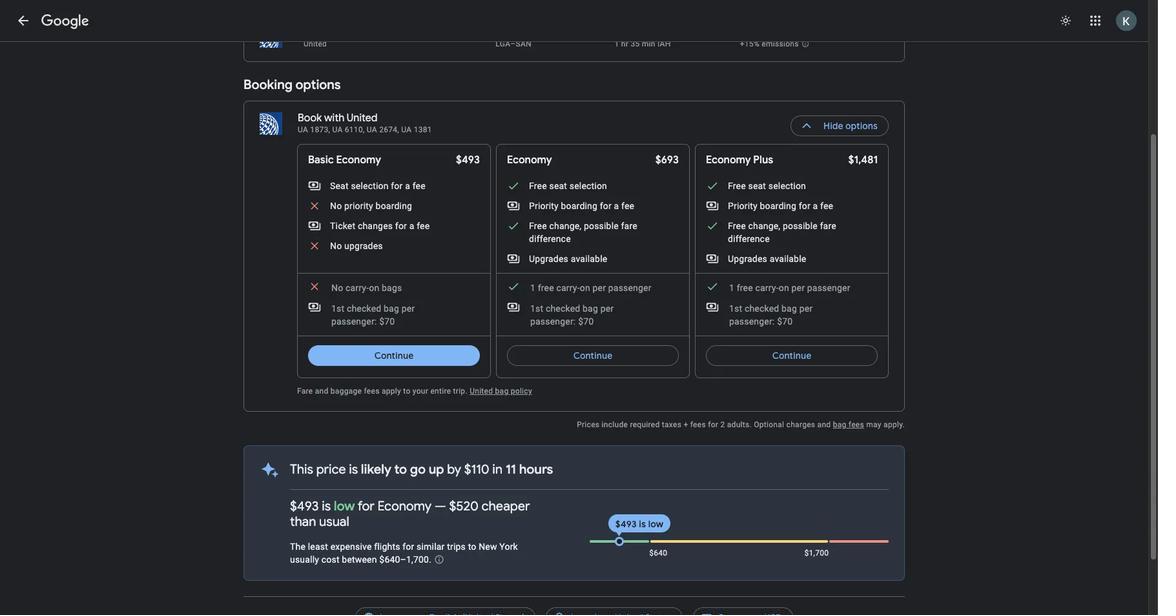 Task type: locate. For each thing, give the bounding box(es) containing it.
the
[[290, 542, 306, 552]]

0 vertical spatial options
[[296, 77, 341, 93]]

$693
[[656, 154, 679, 167]]

0 vertical spatial is
[[349, 462, 358, 478]]

free change, possible fare difference for economy
[[529, 221, 638, 244]]

1st for basic economy
[[331, 304, 345, 314]]

1 horizontal spatial checked
[[546, 304, 580, 314]]

1 1st from the left
[[331, 304, 345, 314]]

0 horizontal spatial on
[[369, 283, 380, 293]]

similar
[[417, 542, 445, 552]]

free for economy
[[538, 283, 554, 293]]

0 horizontal spatial difference
[[529, 234, 571, 244]]

2 difference from the left
[[728, 234, 770, 244]]

fees right +
[[691, 421, 706, 430]]

0 horizontal spatial change,
[[549, 221, 582, 231]]

1 passenger from the left
[[608, 283, 652, 293]]

1 checked from the left
[[347, 304, 381, 314]]

1 vertical spatial and
[[818, 421, 831, 430]]

2 vertical spatial to
[[468, 542, 477, 552]]

2 horizontal spatial 1st
[[729, 304, 743, 314]]

up
[[429, 462, 444, 478]]

no down the ticket
[[330, 241, 342, 251]]

priority for economy
[[529, 201, 559, 211]]

fees
[[364, 387, 380, 396], [691, 421, 706, 430], [849, 421, 865, 430]]

2 free from the left
[[737, 283, 753, 293]]

$493 is low up $640
[[616, 519, 664, 530]]

1 horizontal spatial passenger:
[[530, 317, 576, 327]]

2 on from the left
[[580, 283, 590, 293]]

economy
[[336, 154, 381, 167], [507, 154, 552, 167], [706, 154, 751, 167], [378, 499, 432, 515]]

2 continue button from the left
[[507, 341, 679, 372]]

first checked bag costs 70 us dollars per passenger element for economy
[[706, 301, 857, 328]]

1 horizontal spatial change,
[[748, 221, 781, 231]]

bag
[[384, 304, 399, 314], [583, 304, 598, 314], [782, 304, 797, 314], [495, 387, 509, 396], [833, 421, 847, 430]]

0 horizontal spatial and
[[315, 387, 329, 396]]

ua
[[298, 125, 308, 134], [332, 125, 343, 134], [367, 125, 377, 134], [401, 125, 412, 134]]

3 $70 from the left
[[777, 317, 793, 327]]

4 ua from the left
[[401, 125, 412, 134]]

2 upgrades available from the left
[[728, 254, 807, 264]]

1 for economy
[[530, 283, 536, 293]]

booking options
[[244, 77, 341, 93]]

3 selection from the left
[[769, 181, 806, 191]]

$493
[[456, 154, 480, 167], [290, 499, 319, 515], [616, 519, 637, 530]]

carry- for economy
[[557, 283, 580, 293]]

by
[[447, 462, 461, 478]]

2 1 free carry-on per passenger from the left
[[729, 283, 851, 293]]

$70 for basic
[[379, 317, 395, 327]]

on for economy
[[580, 283, 590, 293]]

$493 is low down price at bottom left
[[290, 499, 355, 515]]

1 priority boarding for a fee from the left
[[529, 201, 635, 211]]

fare
[[297, 387, 313, 396]]

1 horizontal spatial possible
[[783, 221, 818, 231]]

free
[[529, 181, 547, 191], [728, 181, 746, 191], [529, 221, 547, 231], [728, 221, 746, 231]]

2 selection from the left
[[570, 181, 607, 191]]

2 ua from the left
[[332, 125, 343, 134]]

+15% emissions
[[740, 40, 799, 49]]

no for no carry-on bags
[[331, 283, 343, 293]]

1 horizontal spatial selection
[[570, 181, 607, 191]]

0 horizontal spatial passenger:
[[331, 317, 377, 327]]

0 horizontal spatial united
[[304, 39, 327, 48]]

seat selection for a fee
[[330, 181, 426, 191]]

1 seat from the left
[[549, 181, 567, 191]]

2 horizontal spatial 1
[[729, 283, 735, 293]]

2 passenger: from the left
[[530, 317, 576, 327]]

0 vertical spatial united
[[304, 39, 327, 48]]

flight details. return flight on wednesday, november 29. leaves laguardia airport at 1:50 pm on wednesday, november 29 and arrives at san diego international airport at 8:10 pm on wednesday, november 29. image
[[866, 21, 897, 52]]

upgrades
[[344, 241, 383, 251]]

2 upgrades from the left
[[728, 254, 768, 264]]

1 horizontal spatial is
[[349, 462, 358, 478]]

0 horizontal spatial continue button
[[308, 341, 480, 372]]

1 horizontal spatial first checked bag costs 70 us dollars per passenger element
[[507, 301, 658, 328]]

0 horizontal spatial $70
[[379, 317, 395, 327]]

upgrades available for economy
[[529, 254, 608, 264]]

1 horizontal spatial 1st checked bag per passenger:
[[530, 304, 614, 327]]

for
[[391, 181, 403, 191], [600, 201, 612, 211], [799, 201, 811, 211], [395, 221, 407, 231], [708, 421, 719, 430], [358, 499, 375, 515], [403, 542, 414, 552]]

2 first checked bag costs 70 us dollars per passenger element from the left
[[507, 301, 658, 328]]

2 horizontal spatial on
[[779, 283, 789, 293]]

checked for basic economy
[[347, 304, 381, 314]]

york
[[500, 542, 518, 552]]

1st
[[331, 304, 345, 314], [530, 304, 544, 314], [729, 304, 743, 314]]

2 free seat selection from the left
[[728, 181, 806, 191]]

1 horizontal spatial $493 is low
[[616, 519, 664, 530]]

1 vertical spatial options
[[846, 120, 878, 132]]

passenger for $1,481
[[807, 283, 851, 293]]

2 priority boarding for a fee from the left
[[728, 201, 834, 211]]

0 vertical spatial $493 is low
[[290, 499, 355, 515]]

2 horizontal spatial united
[[470, 387, 493, 396]]

1 possible from the left
[[584, 221, 619, 231]]

passenger
[[608, 283, 652, 293], [807, 283, 851, 293]]

continue
[[375, 350, 414, 362], [574, 350, 613, 362], [773, 350, 812, 362]]

possible for economy
[[584, 221, 619, 231]]

2 continue from the left
[[574, 350, 613, 362]]

emissions
[[762, 40, 799, 49]]

change, for economy
[[549, 221, 582, 231]]

1 passenger: from the left
[[331, 317, 377, 327]]

0 horizontal spatial low
[[334, 499, 355, 515]]

0 horizontal spatial fees
[[364, 387, 380, 396]]

0 horizontal spatial $493
[[290, 499, 319, 515]]

united inside book with united ua 1873, ua 6110, ua 2674, ua 1381
[[347, 112, 378, 125]]

1 horizontal spatial 1st
[[530, 304, 544, 314]]

2 horizontal spatial checked
[[745, 304, 779, 314]]

0 horizontal spatial selection
[[351, 181, 389, 191]]

2 passenger from the left
[[807, 283, 851, 293]]

1 horizontal spatial upgrades
[[728, 254, 768, 264]]

and right the fare
[[315, 387, 329, 396]]

0 horizontal spatial free seat selection
[[529, 181, 607, 191]]

0 horizontal spatial fare
[[621, 221, 638, 231]]

difference for economy plus
[[728, 234, 770, 244]]

seat
[[549, 181, 567, 191], [748, 181, 766, 191]]

3 1st from the left
[[729, 304, 743, 314]]

1st checked bag per passenger: for basic
[[331, 304, 415, 327]]

options up book
[[296, 77, 341, 93]]

passenger: for basic
[[331, 317, 377, 327]]

1 horizontal spatial low
[[649, 519, 664, 530]]

1 fare from the left
[[621, 221, 638, 231]]

1 horizontal spatial priority boarding for a fee
[[728, 201, 834, 211]]

for inside 'the least expensive flights for similar trips to new york usually cost between $640–1,700.'
[[403, 542, 414, 552]]

seat for economy
[[549, 181, 567, 191]]

united up the booking options on the top left of the page
[[304, 39, 327, 48]]

2
[[788, 28, 792, 39], [721, 421, 725, 430]]

3 on from the left
[[779, 283, 789, 293]]

2 left adults.
[[721, 421, 725, 430]]

6110,
[[345, 125, 365, 134]]

1873,
[[310, 125, 330, 134]]

0 horizontal spatial 1st checked bag per passenger:
[[331, 304, 415, 327]]

1st checked bag per passenger: for economy
[[729, 304, 813, 327]]

1 vertical spatial no
[[330, 241, 342, 251]]

options right hide
[[846, 120, 878, 132]]

lga – san
[[496, 39, 532, 48]]

1 continue from the left
[[375, 350, 414, 362]]

united
[[304, 39, 327, 48], [347, 112, 378, 125], [470, 387, 493, 396]]

charges
[[787, 421, 816, 430]]

difference
[[529, 234, 571, 244], [728, 234, 770, 244]]

2 horizontal spatial first checked bag costs 70 us dollars per passenger element
[[706, 301, 857, 328]]

3 boarding from the left
[[760, 201, 797, 211]]

hr
[[621, 39, 629, 48]]

no for no upgrades
[[330, 241, 342, 251]]

1 horizontal spatial fare
[[820, 221, 837, 231]]

on for economy plus
[[779, 283, 789, 293]]

go
[[410, 462, 426, 478]]

2 checked from the left
[[546, 304, 580, 314]]

0 vertical spatial no
[[330, 201, 342, 211]]

1 vertical spatial 2
[[721, 421, 725, 430]]

1 horizontal spatial passenger
[[807, 283, 851, 293]]

2 horizontal spatial $70
[[777, 317, 793, 327]]

no for no priority boarding
[[330, 201, 342, 211]]

1 upgrades available from the left
[[529, 254, 608, 264]]

basic economy
[[308, 154, 381, 167]]

no down seat
[[330, 201, 342, 211]]

2 horizontal spatial $493
[[616, 519, 637, 530]]

first checked bag costs 70 us dollars per passenger element for basic
[[308, 301, 459, 328]]

first checked bag costs 70 us dollars per passenger element
[[308, 301, 459, 328], [507, 301, 658, 328], [706, 301, 857, 328]]

upgrades available
[[529, 254, 608, 264], [728, 254, 807, 264]]

per for economy plus
[[800, 304, 813, 314]]

per for economy
[[601, 304, 614, 314]]

united up flight numbers ua 1873, ua 6110, ua 2674, ua 1381 text field
[[347, 112, 378, 125]]

1 upgrades from the left
[[529, 254, 569, 264]]

2 horizontal spatial continue button
[[706, 341, 878, 372]]

1 horizontal spatial $70
[[578, 317, 594, 327]]

1 horizontal spatial free seat selection
[[728, 181, 806, 191]]

0 horizontal spatial upgrades
[[529, 254, 569, 264]]

3 carry- from the left
[[756, 283, 779, 293]]

1 boarding from the left
[[376, 201, 412, 211]]

1 first checked bag costs 70 us dollars per passenger element from the left
[[308, 301, 459, 328]]

priority for economy plus
[[728, 201, 758, 211]]

2 horizontal spatial 1st checked bag per passenger:
[[729, 304, 813, 327]]

1 horizontal spatial fees
[[691, 421, 706, 430]]

ticket changes for a fee
[[330, 221, 430, 231]]

0 horizontal spatial first checked bag costs 70 us dollars per passenger element
[[308, 301, 459, 328]]

is
[[349, 462, 358, 478], [322, 499, 331, 515], [639, 519, 646, 530]]

2 vertical spatial no
[[331, 283, 343, 293]]

to left new in the left of the page
[[468, 542, 477, 552]]

no carry-on bags
[[331, 283, 402, 293]]

priority boarding for a fee
[[529, 201, 635, 211], [728, 201, 834, 211]]

1 free seat selection from the left
[[529, 181, 607, 191]]

1 inside layover (1 of 1) is a 1 hr 35 min layover at george bush intercontinental airport in houston. element
[[615, 39, 619, 48]]

1 horizontal spatial united
[[347, 112, 378, 125]]

ua down book
[[298, 125, 308, 134]]

1 1 free carry-on per passenger from the left
[[530, 283, 652, 293]]

2 boarding from the left
[[561, 201, 598, 211]]

passenger for $693
[[608, 283, 652, 293]]

1 1st checked bag per passenger: from the left
[[331, 304, 415, 327]]

fees left may
[[849, 421, 865, 430]]

+
[[684, 421, 688, 430]]

35
[[631, 39, 640, 48]]

to left the go
[[395, 462, 407, 478]]

2 possible from the left
[[783, 221, 818, 231]]

options inside dropdown button
[[846, 120, 878, 132]]

$520
[[449, 499, 479, 515]]

3 first checked bag costs 70 us dollars per passenger element from the left
[[706, 301, 857, 328]]

ua left 1381
[[401, 125, 412, 134]]

3 passenger: from the left
[[729, 317, 775, 327]]

selection for economy plus
[[769, 181, 806, 191]]

upgrades
[[529, 254, 569, 264], [728, 254, 768, 264]]

1 horizontal spatial continue
[[574, 350, 613, 362]]

fees left apply
[[364, 387, 380, 396]]

1 free from the left
[[538, 283, 554, 293]]

2 horizontal spatial carry-
[[756, 283, 779, 293]]

1 horizontal spatial free change, possible fare difference
[[728, 221, 837, 244]]

2 change, from the left
[[748, 221, 781, 231]]

free seat selection
[[529, 181, 607, 191], [728, 181, 806, 191]]

free change, possible fare difference
[[529, 221, 638, 244], [728, 221, 837, 244]]

flights
[[374, 542, 400, 552]]

0 horizontal spatial available
[[571, 254, 608, 264]]

available for economy
[[571, 254, 608, 264]]

to
[[403, 387, 411, 396], [395, 462, 407, 478], [468, 542, 477, 552]]

0 horizontal spatial priority boarding for a fee
[[529, 201, 635, 211]]

2 carry- from the left
[[557, 283, 580, 293]]

1 vertical spatial $493
[[290, 499, 319, 515]]

1 change, from the left
[[549, 221, 582, 231]]

to left your
[[403, 387, 411, 396]]

change,
[[549, 221, 582, 231], [748, 221, 781, 231]]

1 horizontal spatial seat
[[748, 181, 766, 191]]

1 horizontal spatial priority
[[728, 201, 758, 211]]

low down price at bottom left
[[334, 499, 355, 515]]

1 horizontal spatial on
[[580, 283, 590, 293]]

seat for economy plus
[[748, 181, 766, 191]]

+15%
[[740, 40, 760, 49]]

bag for economy
[[583, 304, 598, 314]]

low up $640
[[649, 519, 664, 530]]

0 horizontal spatial $493 is low
[[290, 499, 355, 515]]

1 horizontal spatial 1
[[615, 39, 619, 48]]

free seat selection for economy
[[529, 181, 607, 191]]

2 priority from the left
[[728, 201, 758, 211]]

fee
[[413, 181, 426, 191], [622, 201, 635, 211], [821, 201, 834, 211], [417, 221, 430, 231]]

3 continue button from the left
[[706, 341, 878, 372]]

1 horizontal spatial 1 free carry-on per passenger
[[729, 283, 851, 293]]

this price is likely to go up by $110 in 11 hours
[[290, 462, 553, 478]]

0 horizontal spatial passenger
[[608, 283, 652, 293]]

options for booking options
[[296, 77, 341, 93]]

1 horizontal spatial $493
[[456, 154, 480, 167]]

1 free change, possible fare difference from the left
[[529, 221, 638, 244]]

continue for economy plus
[[773, 350, 812, 362]]

2 seat from the left
[[748, 181, 766, 191]]

continue for economy
[[574, 350, 613, 362]]

0 horizontal spatial boarding
[[376, 201, 412, 211]]

2 1st from the left
[[530, 304, 544, 314]]

united right trip.
[[470, 387, 493, 396]]

2 horizontal spatial boarding
[[760, 201, 797, 211]]

2 vertical spatial united
[[470, 387, 493, 396]]

1 horizontal spatial upgrades available
[[728, 254, 807, 264]]

2 horizontal spatial continue
[[773, 350, 812, 362]]

0 horizontal spatial seat
[[549, 181, 567, 191]]

change appearance image
[[1051, 5, 1082, 36]]

0 horizontal spatial 1st
[[331, 304, 345, 314]]

low
[[334, 499, 355, 515], [649, 519, 664, 530]]

11
[[506, 462, 516, 478]]

2 fare from the left
[[820, 221, 837, 231]]

ua left the 2674, on the left top of the page
[[367, 125, 377, 134]]

no down no upgrades
[[331, 283, 343, 293]]

2 available from the left
[[770, 254, 807, 264]]

2 vertical spatial is
[[639, 519, 646, 530]]

per
[[593, 283, 606, 293], [792, 283, 805, 293], [402, 304, 415, 314], [601, 304, 614, 314], [800, 304, 813, 314]]

0 horizontal spatial priority
[[529, 201, 559, 211]]

2 free change, possible fare difference from the left
[[728, 221, 837, 244]]

cost
[[322, 555, 340, 565]]

and right charges
[[818, 421, 831, 430]]

0 horizontal spatial 1
[[530, 283, 536, 293]]

no
[[330, 201, 342, 211], [330, 241, 342, 251], [331, 283, 343, 293]]

than
[[290, 514, 316, 530]]

available for economy plus
[[770, 254, 807, 264]]

1 horizontal spatial options
[[846, 120, 878, 132]]

3 checked from the left
[[745, 304, 779, 314]]

0 horizontal spatial continue
[[375, 350, 414, 362]]

3 1st checked bag per passenger: from the left
[[729, 304, 813, 327]]

0 horizontal spatial free
[[538, 283, 554, 293]]

3 continue from the left
[[773, 350, 812, 362]]

1 vertical spatial united
[[347, 112, 378, 125]]

1 horizontal spatial continue button
[[507, 341, 679, 372]]

ua down with
[[332, 125, 343, 134]]

1 vertical spatial is
[[322, 499, 331, 515]]

change, for economy plus
[[748, 221, 781, 231]]

0 horizontal spatial carry-
[[346, 283, 369, 293]]

free
[[538, 283, 554, 293], [737, 283, 753, 293]]

1 horizontal spatial difference
[[728, 234, 770, 244]]

least
[[308, 542, 328, 552]]

2 up emissions
[[788, 28, 792, 39]]

boarding for economy plus
[[760, 201, 797, 211]]

1 available from the left
[[571, 254, 608, 264]]

and
[[315, 387, 329, 396], [818, 421, 831, 430]]

1 difference from the left
[[529, 234, 571, 244]]

2 horizontal spatial fees
[[849, 421, 865, 430]]

united bag policy link
[[470, 387, 532, 396]]

1 priority from the left
[[529, 201, 559, 211]]

free change, possible fare difference for economy plus
[[728, 221, 837, 244]]

lga
[[496, 39, 511, 48]]

0 horizontal spatial options
[[296, 77, 341, 93]]

basic
[[308, 154, 334, 167]]

in
[[493, 462, 503, 478]]

on
[[369, 283, 380, 293], [580, 283, 590, 293], [779, 283, 789, 293]]

continue button
[[308, 341, 480, 372], [507, 341, 679, 372], [706, 341, 878, 372]]

bag for basic economy
[[384, 304, 399, 314]]

1 $70 from the left
[[379, 317, 395, 327]]

2 horizontal spatial passenger:
[[729, 317, 775, 327]]

1 horizontal spatial available
[[770, 254, 807, 264]]



Task type: vqa. For each thing, say whether or not it's contained in the screenshot.
add corresponding to Add a missing place
no



Task type: describe. For each thing, give the bounding box(es) containing it.
economy plus
[[706, 154, 773, 167]]

selection for economy
[[570, 181, 607, 191]]

entire
[[431, 387, 451, 396]]

1st for economy plus
[[729, 304, 743, 314]]

continue button for economy plus
[[706, 341, 878, 372]]

0 vertical spatial and
[[315, 387, 329, 396]]

3 ua from the left
[[367, 125, 377, 134]]

baggage
[[331, 387, 362, 396]]

booking
[[244, 77, 293, 93]]

1 on from the left
[[369, 283, 380, 293]]

likely
[[361, 462, 392, 478]]

2 vertical spatial $493
[[616, 519, 637, 530]]

upgrades for economy
[[529, 254, 569, 264]]

upgrades available for economy plus
[[728, 254, 807, 264]]

0 vertical spatial $493
[[456, 154, 480, 167]]

expensive
[[331, 542, 372, 552]]

for inside for economy — $520 cheaper than usual
[[358, 499, 375, 515]]

the least expensive flights for similar trips to new york usually cost between $640–1,700.
[[290, 542, 518, 565]]

priority boarding for a fee for economy plus
[[728, 201, 834, 211]]

bag fees button
[[833, 421, 865, 430]]

book with united ua 1873, ua 6110, ua 2674, ua 1381
[[298, 112, 432, 134]]

upgrades for economy plus
[[728, 254, 768, 264]]

may
[[867, 421, 882, 430]]

iah
[[658, 39, 671, 48]]

1 ua from the left
[[298, 125, 308, 134]]

1 continue button from the left
[[308, 341, 480, 372]]

$640
[[649, 549, 668, 558]]

usually
[[290, 555, 319, 565]]

no upgrades
[[330, 241, 383, 251]]

1 carry- from the left
[[346, 283, 369, 293]]

1 vertical spatial to
[[395, 462, 407, 478]]

1 free carry-on per passenger for economy
[[530, 283, 652, 293]]

1st for economy
[[530, 304, 544, 314]]

bags
[[382, 283, 402, 293]]

2674,
[[379, 125, 399, 134]]

seat
[[330, 181, 349, 191]]

prices include required taxes + fees for 2 adults. optional charges and bag fees may apply.
[[577, 421, 905, 430]]

$110
[[464, 462, 490, 478]]

adults.
[[727, 421, 752, 430]]

difference for economy
[[529, 234, 571, 244]]

checked for economy plus
[[745, 304, 779, 314]]

to inside 'the least expensive flights for similar trips to new york usually cost between $640–1,700.'
[[468, 542, 477, 552]]

carry- for economy plus
[[756, 283, 779, 293]]

apply
[[382, 387, 401, 396]]

ticket
[[330, 221, 356, 231]]

free for economy plus
[[737, 283, 753, 293]]

—
[[435, 499, 446, 515]]

book
[[298, 112, 322, 125]]

with
[[324, 112, 345, 125]]

learn more about price insights image
[[434, 555, 444, 566]]

no priority boarding
[[330, 201, 412, 211]]

per for basic economy
[[402, 304, 415, 314]]

possible for economy plus
[[783, 221, 818, 231]]

1 hr 35 min iah
[[615, 39, 671, 48]]

trip.
[[453, 387, 468, 396]]

bag for economy plus
[[782, 304, 797, 314]]

apply.
[[884, 421, 905, 430]]

0 vertical spatial to
[[403, 387, 411, 396]]

free seat selection for economy plus
[[728, 181, 806, 191]]

hide
[[824, 120, 844, 132]]

1 selection from the left
[[351, 181, 389, 191]]

Flight numbers UA 1873, UA 6110, UA 2674, UA 1381 text field
[[298, 125, 432, 134]]

prices
[[577, 421, 600, 430]]

fare for $1,481
[[820, 221, 837, 231]]

boarding for economy
[[561, 201, 598, 211]]

priority
[[344, 201, 373, 211]]

fare and baggage fees apply to your entire trip. united bag policy
[[297, 387, 532, 396]]

$640–1,700.
[[379, 555, 432, 565]]

include
[[602, 421, 628, 430]]

hours
[[519, 462, 553, 478]]

hide options
[[824, 120, 878, 132]]

0 vertical spatial 2
[[788, 28, 792, 39]]

0 horizontal spatial 2
[[721, 421, 725, 430]]

continue button for economy
[[507, 341, 679, 372]]

layover (1 of 1) is a 1 hr 35 min layover at george bush intercontinental airport in houston. element
[[615, 39, 734, 49]]

1 free carry-on per passenger for economy plus
[[729, 283, 851, 293]]

your
[[413, 387, 428, 396]]

usual
[[319, 514, 349, 530]]

between
[[342, 555, 377, 565]]

min
[[642, 39, 656, 48]]

checked for economy
[[546, 304, 580, 314]]

go back image
[[16, 13, 31, 28]]

passenger: for economy
[[729, 317, 775, 327]]

cheaper
[[482, 499, 530, 515]]

–
[[511, 39, 516, 48]]

price
[[316, 462, 346, 478]]

$1,481
[[849, 154, 878, 167]]

new
[[479, 542, 497, 552]]

this
[[290, 462, 313, 478]]

2 $70 from the left
[[578, 317, 594, 327]]

1381
[[414, 125, 432, 134]]

optional
[[754, 421, 785, 430]]

changes
[[358, 221, 393, 231]]

options for hide options
[[846, 120, 878, 132]]

1 horizontal spatial and
[[818, 421, 831, 430]]

required
[[630, 421, 660, 430]]

2 1st checked bag per passenger: from the left
[[530, 304, 614, 327]]

taxes
[[662, 421, 682, 430]]

2 horizontal spatial is
[[639, 519, 646, 530]]

priority boarding for a fee for economy
[[529, 201, 635, 211]]

$1,700
[[805, 549, 829, 558]]

fare for $693
[[621, 221, 638, 231]]

for economy — $520 cheaper than usual
[[290, 499, 530, 530]]

plus
[[754, 154, 773, 167]]

policy
[[511, 387, 532, 396]]

trips
[[447, 542, 466, 552]]

economy inside for economy — $520 cheaper than usual
[[378, 499, 432, 515]]

1 for economy plus
[[729, 283, 735, 293]]

1 vertical spatial low
[[649, 519, 664, 530]]

$70 for economy
[[777, 317, 793, 327]]

san
[[516, 39, 532, 48]]

hide options button
[[791, 110, 889, 141]]



